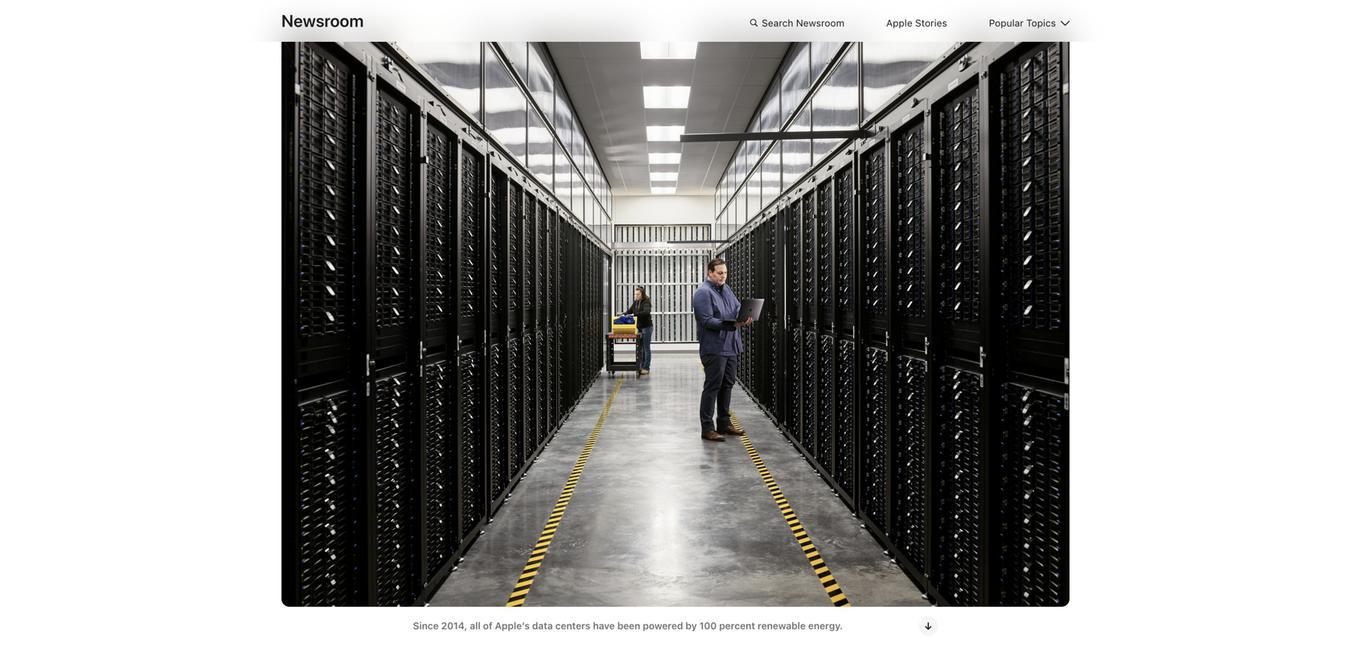Task type: locate. For each thing, give the bounding box(es) containing it.
of
[[483, 621, 492, 632]]

renewable
[[758, 621, 806, 632]]

0 horizontal spatial newsroom
[[282, 11, 364, 31]]

since 2014, all of apple's data centers have been powered by 100 percent renewable energy.
[[413, 621, 843, 632]]

apple
[[886, 17, 913, 29]]

apple stories
[[886, 17, 947, 29]]

data
[[532, 621, 553, 632]]

newsroom
[[282, 11, 364, 31], [796, 17, 845, 29]]

percent
[[719, 621, 755, 632]]

popular topics button
[[989, 14, 1070, 32]]

stories
[[915, 17, 947, 29]]

1 horizontal spatial newsroom
[[796, 17, 845, 29]]

since
[[413, 621, 439, 632]]

energy.
[[808, 621, 843, 632]]

search newsroom button
[[749, 14, 845, 32]]

powered
[[643, 621, 683, 632]]



Task type: vqa. For each thing, say whether or not it's contained in the screenshot.
right iPhone 15
no



Task type: describe. For each thing, give the bounding box(es) containing it.
topics
[[1026, 17, 1056, 29]]

popular topics
[[989, 17, 1056, 29]]

apple's
[[495, 621, 530, 632]]

all
[[470, 621, 481, 632]]

newsroom inside button
[[796, 17, 845, 29]]

search
[[762, 17, 793, 29]]

popular
[[989, 17, 1024, 29]]

2014,
[[441, 621, 467, 632]]

been
[[617, 621, 640, 632]]

have
[[593, 621, 615, 632]]

newsroom link
[[282, 11, 364, 31]]

centers
[[555, 621, 590, 632]]

100
[[699, 621, 717, 632]]

apple stories link
[[886, 14, 947, 32]]

by
[[686, 621, 697, 632]]

two employees in a server room of an apple data center. image
[[282, 28, 1070, 607]]

search newsroom
[[762, 17, 845, 29]]



